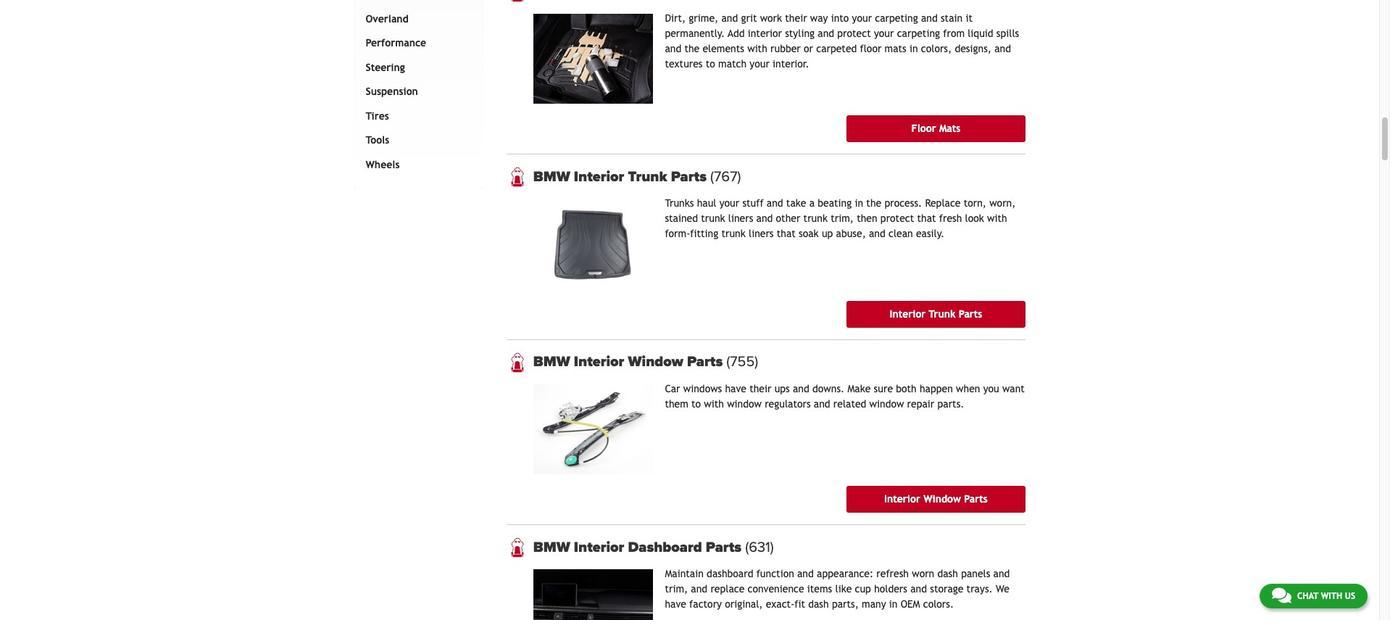 Task type: locate. For each thing, give the bounding box(es) containing it.
trim, inside the trunks haul your stuff and take a beating in the process. replace torn, worn, stained trunk liners and other trunk trim, then protect that fresh look with form-fitting trunk liners that soak up abuse, and clean easily.
[[831, 213, 854, 224]]

mats
[[940, 123, 961, 134]]

1 vertical spatial trim,
[[665, 583, 688, 595]]

0 horizontal spatial that
[[777, 228, 796, 240]]

convenience
[[748, 583, 805, 595]]

1 vertical spatial protect
[[881, 213, 915, 224]]

carpeting up colors,
[[898, 27, 941, 39]]

1 horizontal spatial have
[[725, 383, 747, 394]]

their up styling
[[786, 12, 808, 24]]

1 vertical spatial dash
[[809, 598, 829, 610]]

1 horizontal spatial the
[[867, 198, 882, 209]]

your
[[852, 12, 872, 24], [874, 27, 894, 39], [750, 58, 770, 70], [720, 198, 740, 209]]

into
[[832, 12, 849, 24]]

their left ups at the bottom right of the page
[[750, 383, 772, 394]]

interior dashboard parts thumbnail image image
[[533, 569, 654, 620]]

1 vertical spatial in
[[855, 198, 864, 209]]

bmw for bmw                                                                                    interior dashboard parts
[[533, 539, 570, 556]]

with inside the trunks haul your stuff and take a beating in the process. replace torn, worn, stained trunk liners and other trunk trim, then protect that fresh look with form-fitting trunk liners that soak up abuse, and clean easily.
[[988, 213, 1008, 224]]

have left "factory"
[[665, 598, 687, 610]]

have inside the maintain dashboard function and appearance: refresh worn dash panels and trim, and replace convenience items like cup holders and storage trays. we have factory original, exact-fit dash parts, many in oem colors.
[[665, 598, 687, 610]]

0 horizontal spatial window
[[628, 353, 684, 371]]

interior trunk parts thumbnail image image
[[533, 199, 654, 289]]

other
[[776, 213, 801, 224]]

their inside car windows have their ups and downs. make sure both happen when you want them to with window regulators and related window repair parts.
[[750, 383, 772, 394]]

dash
[[938, 568, 959, 580], [809, 598, 829, 610]]

carpeted
[[817, 43, 857, 54]]

1 horizontal spatial that
[[918, 213, 937, 224]]

3 bmw from the top
[[533, 539, 570, 556]]

them
[[665, 398, 689, 410]]

trunks
[[665, 198, 694, 209]]

to
[[706, 58, 716, 70], [692, 398, 701, 410]]

we
[[996, 583, 1010, 595]]

have
[[725, 383, 747, 394], [665, 598, 687, 610]]

0 horizontal spatial in
[[855, 198, 864, 209]]

panels
[[962, 568, 991, 580]]

to down "elements"
[[706, 58, 716, 70]]

protect
[[838, 27, 871, 39], [881, 213, 915, 224]]

dash down items
[[809, 598, 829, 610]]

1 vertical spatial liners
[[749, 228, 774, 240]]

interior
[[748, 27, 782, 39]]

0 vertical spatial have
[[725, 383, 747, 394]]

0 vertical spatial bmw
[[533, 168, 570, 186]]

that up the 'easily.'
[[918, 213, 937, 224]]

and up 'we'
[[994, 568, 1010, 580]]

1 horizontal spatial to
[[706, 58, 716, 70]]

appearance:
[[817, 568, 874, 580]]

a
[[810, 198, 815, 209]]

replace
[[711, 583, 745, 595]]

colors,
[[922, 43, 952, 54]]

bmw for bmw                                                                                    interior trunk parts
[[533, 168, 570, 186]]

your up mats
[[874, 27, 894, 39]]

1 bmw from the top
[[533, 168, 570, 186]]

interior window parts
[[885, 493, 988, 505]]

then
[[857, 213, 878, 224]]

0 vertical spatial trim,
[[831, 213, 854, 224]]

window down sure
[[870, 398, 905, 410]]

want
[[1003, 383, 1025, 394]]

trim,
[[831, 213, 854, 224], [665, 583, 688, 595]]

colors.
[[924, 598, 954, 610]]

to inside dirt, grime, and grit work their way into your carpeting and stain it permanently. add interior styling and protect your carpeting from liquid spills and the elements with rubber or carpeted floor mats in colors, designs, and textures to match your interior.
[[706, 58, 716, 70]]

that down the other
[[777, 228, 796, 240]]

0 horizontal spatial protect
[[838, 27, 871, 39]]

have right windows
[[725, 383, 747, 394]]

original,
[[725, 598, 763, 610]]

0 vertical spatial their
[[786, 12, 808, 24]]

0 horizontal spatial window
[[727, 398, 762, 410]]

to down windows
[[692, 398, 701, 410]]

interior for bmw                                                                                    interior trunk parts
[[574, 168, 625, 186]]

fit
[[795, 598, 806, 610]]

0 vertical spatial dash
[[938, 568, 959, 580]]

the
[[685, 43, 700, 54], [867, 198, 882, 209]]

floor
[[860, 43, 882, 54]]

1 horizontal spatial trim,
[[831, 213, 854, 224]]

1 horizontal spatial their
[[786, 12, 808, 24]]

1 horizontal spatial window
[[924, 493, 962, 505]]

your inside the trunks haul your stuff and take a beating in the process. replace torn, worn, stained trunk liners and other trunk trim, then protect that fresh look with form-fitting trunk liners that soak up abuse, and clean easily.
[[720, 198, 740, 209]]

process.
[[885, 198, 923, 209]]

trays.
[[967, 583, 993, 595]]

it
[[966, 12, 973, 24]]

2 vertical spatial bmw
[[533, 539, 570, 556]]

with down worn,
[[988, 213, 1008, 224]]

their
[[786, 12, 808, 24], [750, 383, 772, 394]]

in inside the trunks haul your stuff and take a beating in the process. replace torn, worn, stained trunk liners and other trunk trim, then protect that fresh look with form-fitting trunk liners that soak up abuse, and clean easily.
[[855, 198, 864, 209]]

parts,
[[832, 598, 859, 610]]

dash up storage
[[938, 568, 959, 580]]

and up "factory"
[[691, 583, 708, 595]]

elements
[[703, 43, 745, 54]]

storage
[[931, 583, 964, 595]]

fitting
[[691, 228, 719, 240]]

0 vertical spatial protect
[[838, 27, 871, 39]]

1 vertical spatial to
[[692, 398, 701, 410]]

protect down into
[[838, 27, 871, 39]]

0 vertical spatial that
[[918, 213, 937, 224]]

2 bmw from the top
[[533, 353, 570, 371]]

like
[[836, 583, 852, 595]]

floor mats thumbnail image image
[[533, 14, 654, 104]]

trunk down a
[[804, 213, 828, 224]]

1 horizontal spatial in
[[890, 598, 898, 610]]

with down windows
[[704, 398, 724, 410]]

refresh
[[877, 568, 909, 580]]

0 vertical spatial to
[[706, 58, 716, 70]]

the down permanently.
[[685, 43, 700, 54]]

2 vertical spatial in
[[890, 598, 898, 610]]

interior window parts link
[[847, 486, 1026, 513]]

1 horizontal spatial trunk
[[929, 308, 956, 320]]

tools link
[[363, 129, 468, 153]]

0 horizontal spatial trim,
[[665, 583, 688, 595]]

carpeting up mats
[[876, 12, 919, 24]]

bmw                                                                                    interior trunk parts link
[[533, 168, 1026, 186]]

1 vertical spatial trunk
[[929, 308, 956, 320]]

and down the worn
[[911, 583, 927, 595]]

and down then
[[869, 228, 886, 240]]

related
[[834, 398, 867, 410]]

styling
[[785, 27, 815, 39]]

holders
[[875, 583, 908, 595]]

1 vertical spatial have
[[665, 598, 687, 610]]

that
[[918, 213, 937, 224], [777, 228, 796, 240]]

trim, down "maintain"
[[665, 583, 688, 595]]

and down spills
[[995, 43, 1012, 54]]

way
[[811, 12, 828, 24]]

in down holders
[[890, 598, 898, 610]]

up
[[822, 228, 833, 240]]

easily.
[[917, 228, 945, 240]]

your right haul
[[720, 198, 740, 209]]

the up then
[[867, 198, 882, 209]]

both
[[896, 383, 917, 394]]

1 vertical spatial their
[[750, 383, 772, 394]]

stuff
[[743, 198, 764, 209]]

mats
[[885, 43, 907, 54]]

0 horizontal spatial to
[[692, 398, 701, 410]]

with
[[748, 43, 768, 54], [988, 213, 1008, 224], [704, 398, 724, 410], [1322, 591, 1343, 601]]

in up then
[[855, 198, 864, 209]]

ups
[[775, 383, 790, 394]]

0 vertical spatial trunk
[[628, 168, 668, 186]]

downs.
[[813, 383, 845, 394]]

parts for bmw                                                                                    interior window parts
[[687, 353, 723, 371]]

protect up clean
[[881, 213, 915, 224]]

1 horizontal spatial window
[[870, 398, 905, 410]]

to inside car windows have their ups and downs. make sure both happen when you want them to with window regulators and related window repair parts.
[[692, 398, 701, 410]]

0 vertical spatial in
[[910, 43, 918, 54]]

1 window from the left
[[727, 398, 762, 410]]

1 vertical spatial the
[[867, 198, 882, 209]]

bmw                                                                                    interior dashboard parts
[[533, 539, 746, 556]]

floor mats
[[912, 123, 961, 134]]

car
[[665, 383, 681, 394]]

0 vertical spatial the
[[685, 43, 700, 54]]

bmw
[[533, 168, 570, 186], [533, 353, 570, 371], [533, 539, 570, 556]]

windows
[[684, 383, 722, 394]]

parts
[[671, 168, 707, 186], [959, 308, 983, 320], [687, 353, 723, 371], [965, 493, 988, 505], [706, 539, 742, 556]]

0 vertical spatial carpeting
[[876, 12, 919, 24]]

0 horizontal spatial have
[[665, 598, 687, 610]]

0 horizontal spatial their
[[750, 383, 772, 394]]

with down interior
[[748, 43, 768, 54]]

performance
[[366, 37, 426, 49]]

0 horizontal spatial dash
[[809, 598, 829, 610]]

steering link
[[363, 56, 468, 80]]

0 horizontal spatial the
[[685, 43, 700, 54]]

stained
[[665, 213, 698, 224]]

worn,
[[990, 198, 1016, 209]]

and
[[722, 12, 738, 24], [922, 12, 938, 24], [818, 27, 835, 39], [665, 43, 682, 54], [995, 43, 1012, 54], [767, 198, 784, 209], [757, 213, 773, 224], [869, 228, 886, 240], [793, 383, 810, 394], [814, 398, 831, 410], [798, 568, 814, 580], [994, 568, 1010, 580], [691, 583, 708, 595], [911, 583, 927, 595]]

trunk
[[701, 213, 726, 224], [804, 213, 828, 224], [722, 228, 746, 240]]

window left regulators
[[727, 398, 762, 410]]

2 horizontal spatial in
[[910, 43, 918, 54]]

trim, down beating
[[831, 213, 854, 224]]

and up add
[[722, 12, 738, 24]]

1 horizontal spatial protect
[[881, 213, 915, 224]]

protect inside dirt, grime, and grit work their way into your carpeting and stain it permanently. add interior styling and protect your carpeting from liquid spills and the elements with rubber or carpeted floor mats in colors, designs, and textures to match your interior.
[[838, 27, 871, 39]]

stain
[[941, 12, 963, 24]]

overland
[[366, 13, 409, 25]]

1 vertical spatial bmw
[[533, 353, 570, 371]]

look
[[966, 213, 985, 224]]

in right mats
[[910, 43, 918, 54]]



Task type: describe. For each thing, give the bounding box(es) containing it.
fresh
[[940, 213, 963, 224]]

interior window parts thumbnail image image
[[533, 384, 654, 474]]

bmw                                                                                    interior window parts link
[[533, 353, 1026, 371]]

happen
[[920, 383, 953, 394]]

wheels link
[[363, 153, 468, 177]]

trunk right fitting
[[722, 228, 746, 240]]

replace
[[926, 198, 961, 209]]

take
[[787, 198, 807, 209]]

have inside car windows have their ups and downs. make sure both happen when you want them to with window regulators and related window repair parts.
[[725, 383, 747, 394]]

bmw                                                                                    interior dashboard parts link
[[533, 539, 1026, 556]]

match
[[719, 58, 747, 70]]

rubber
[[771, 43, 801, 54]]

repair
[[908, 398, 935, 410]]

wheels
[[366, 159, 400, 170]]

you
[[984, 383, 1000, 394]]

add
[[728, 27, 745, 39]]

car windows have their ups and downs. make sure both happen when you want them to with window regulators and related window repair parts.
[[665, 383, 1025, 410]]

with left us
[[1322, 591, 1343, 601]]

and right ups at the bottom right of the page
[[793, 383, 810, 394]]

chat with us link
[[1260, 584, 1368, 608]]

tires link
[[363, 104, 468, 129]]

with inside dirt, grime, and grit work their way into your carpeting and stain it permanently. add interior styling and protect your carpeting from liquid spills and the elements with rubber or carpeted floor mats in colors, designs, and textures to match your interior.
[[748, 43, 768, 54]]

permanently.
[[665, 27, 725, 39]]

and down way
[[818, 27, 835, 39]]

trunks haul your stuff and take a beating in the process. replace torn, worn, stained trunk liners and other trunk trim, then protect that fresh look with form-fitting trunk liners that soak up abuse, and clean easily.
[[665, 198, 1016, 240]]

worn
[[912, 568, 935, 580]]

and up the other
[[767, 198, 784, 209]]

sure
[[874, 383, 893, 394]]

suspension link
[[363, 80, 468, 104]]

and up items
[[798, 568, 814, 580]]

maintain dashboard function and appearance: refresh worn dash panels and trim, and replace convenience items like cup holders and storage trays. we have factory original, exact-fit dash parts, many in oem colors.
[[665, 568, 1010, 610]]

exact-
[[766, 598, 795, 610]]

dashboard
[[707, 568, 754, 580]]

many
[[862, 598, 887, 610]]

overland link
[[363, 7, 468, 31]]

haul
[[697, 198, 717, 209]]

and up textures
[[665, 43, 682, 54]]

make
[[848, 383, 871, 394]]

interior.
[[773, 58, 810, 70]]

their inside dirt, grime, and grit work their way into your carpeting and stain it permanently. add interior styling and protect your carpeting from liquid spills and the elements with rubber or carpeted floor mats in colors, designs, and textures to match your interior.
[[786, 12, 808, 24]]

us
[[1346, 591, 1356, 601]]

steering
[[366, 61, 405, 73]]

bmw for bmw                                                                                    interior window parts
[[533, 353, 570, 371]]

with inside car windows have their ups and downs. make sure both happen when you want them to with window regulators and related window repair parts.
[[704, 398, 724, 410]]

designs,
[[955, 43, 992, 54]]

0 horizontal spatial trunk
[[628, 168, 668, 186]]

abuse,
[[836, 228, 866, 240]]

interior trunk parts link
[[847, 301, 1026, 328]]

comments image
[[1273, 587, 1292, 604]]

when
[[957, 383, 981, 394]]

soak
[[799, 228, 819, 240]]

the inside dirt, grime, and grit work their way into your carpeting and stain it permanently. add interior styling and protect your carpeting from liquid spills and the elements with rubber or carpeted floor mats in colors, designs, and textures to match your interior.
[[685, 43, 700, 54]]

tires
[[366, 110, 389, 122]]

oem
[[901, 598, 921, 610]]

performance link
[[363, 31, 468, 56]]

or
[[804, 43, 814, 54]]

protect inside the trunks haul your stuff and take a beating in the process. replace torn, worn, stained trunk liners and other trunk trim, then protect that fresh look with form-fitting trunk liners that soak up abuse, and clean easily.
[[881, 213, 915, 224]]

regulators
[[765, 398, 811, 410]]

interior for bmw                                                                                    interior dashboard parts
[[574, 539, 625, 556]]

0 vertical spatial liners
[[729, 213, 754, 224]]

clean
[[889, 228, 914, 240]]

0 vertical spatial window
[[628, 353, 684, 371]]

dashboard
[[628, 539, 702, 556]]

factory
[[690, 598, 722, 610]]

grime,
[[689, 12, 719, 24]]

1 vertical spatial carpeting
[[898, 27, 941, 39]]

and down stuff
[[757, 213, 773, 224]]

1 vertical spatial window
[[924, 493, 962, 505]]

from
[[944, 27, 965, 39]]

bmw                                                                                    interior trunk parts
[[533, 168, 711, 186]]

trim, inside the maintain dashboard function and appearance: refresh worn dash panels and trim, and replace convenience items like cup holders and storage trays. we have factory original, exact-fit dash parts, many in oem colors.
[[665, 583, 688, 595]]

interior for bmw                                                                                    interior window parts
[[574, 353, 625, 371]]

form-
[[665, 228, 691, 240]]

function
[[757, 568, 795, 580]]

and left stain in the right of the page
[[922, 12, 938, 24]]

in inside the maintain dashboard function and appearance: refresh worn dash panels and trim, and replace convenience items like cup holders and storage trays. we have factory original, exact-fit dash parts, many in oem colors.
[[890, 598, 898, 610]]

liquid
[[968, 27, 994, 39]]

parts for bmw                                                                                    interior trunk parts
[[671, 168, 707, 186]]

parts for bmw                                                                                    interior dashboard parts
[[706, 539, 742, 556]]

spills
[[997, 27, 1020, 39]]

the inside the trunks haul your stuff and take a beating in the process. replace torn, worn, stained trunk liners and other trunk trim, then protect that fresh look with form-fitting trunk liners that soak up abuse, and clean easily.
[[867, 198, 882, 209]]

interior trunk parts
[[890, 308, 983, 320]]

parts.
[[938, 398, 965, 410]]

torn,
[[964, 198, 987, 209]]

1 horizontal spatial dash
[[938, 568, 959, 580]]

bmw                                                                                    interior window parts
[[533, 353, 727, 371]]

trunk down haul
[[701, 213, 726, 224]]

your right match
[[750, 58, 770, 70]]

chat with us
[[1298, 591, 1356, 601]]

floor mats link
[[847, 116, 1026, 142]]

floor
[[912, 123, 937, 134]]

tools
[[366, 134, 390, 146]]

in inside dirt, grime, and grit work their way into your carpeting and stain it permanently. add interior styling and protect your carpeting from liquid spills and the elements with rubber or carpeted floor mats in colors, designs, and textures to match your interior.
[[910, 43, 918, 54]]

and down downs.
[[814, 398, 831, 410]]

2 window from the left
[[870, 398, 905, 410]]

maintain
[[665, 568, 704, 580]]

your right into
[[852, 12, 872, 24]]

1 vertical spatial that
[[777, 228, 796, 240]]

textures
[[665, 58, 703, 70]]



Task type: vqa. For each thing, say whether or not it's contained in the screenshot.
the repair
yes



